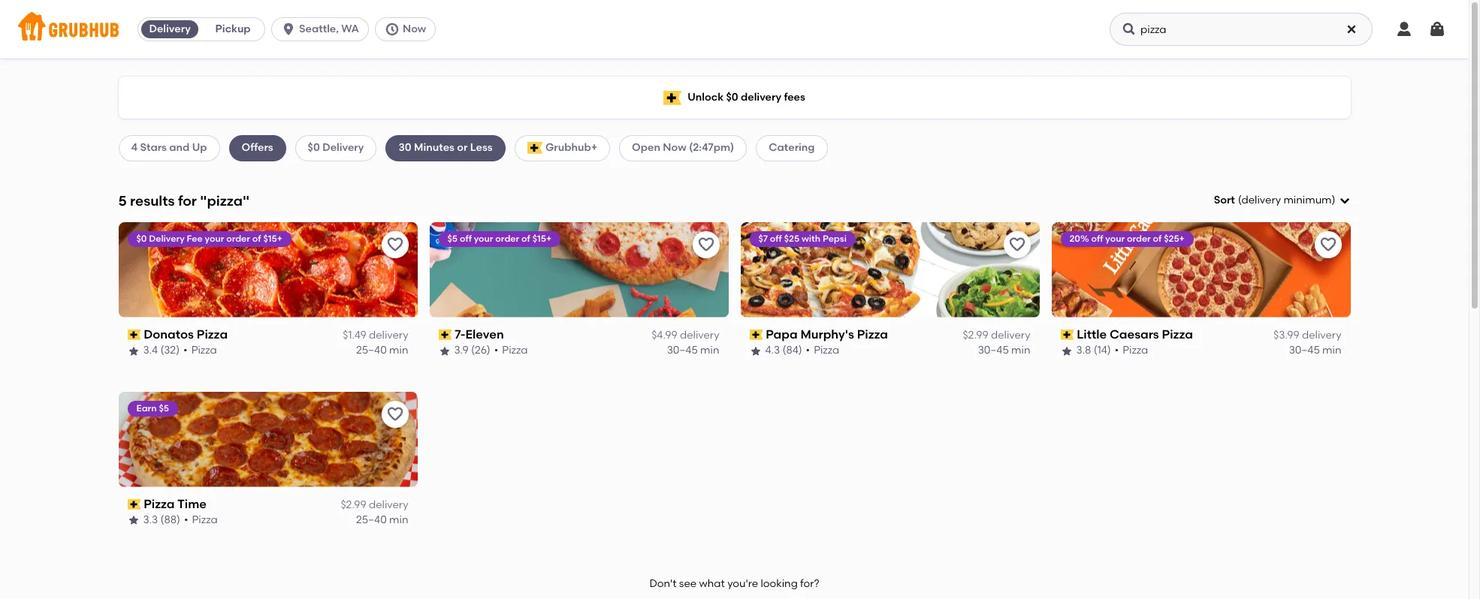 Task type: describe. For each thing, give the bounding box(es) containing it.
earn
[[136, 403, 157, 414]]

pizza time logo image
[[118, 392, 417, 487]]

sort ( delivery minimum )
[[1214, 194, 1336, 207]]

0 horizontal spatial $5
[[159, 403, 169, 414]]

eleven
[[465, 327, 504, 342]]

1 of from the left
[[252, 234, 261, 244]]

30
[[399, 141, 412, 154]]

catering
[[769, 141, 815, 154]]

pickup
[[215, 23, 251, 35]]

• for caesars
[[1115, 344, 1119, 357]]

pizza right caesars
[[1162, 327, 1193, 342]]

open
[[632, 141, 660, 154]]

none field containing sort
[[1214, 193, 1351, 208]]

30–45 min for 7-eleven
[[667, 344, 719, 357]]

seattle,
[[299, 23, 339, 35]]

30–45 for 7-eleven
[[667, 344, 698, 357]]

$1.49
[[343, 329, 366, 342]]

• for pizza
[[183, 344, 188, 357]]

off for little
[[1091, 234, 1103, 244]]

with
[[802, 234, 821, 244]]

stars
[[140, 141, 167, 154]]

$2.99 for papa murphy's pizza
[[963, 329, 989, 342]]

time
[[177, 497, 207, 511]]

20% off your order of $25+
[[1070, 234, 1185, 244]]

(2:47pm)
[[689, 141, 734, 154]]

delivery inside field
[[1242, 194, 1281, 207]]

min for pizza time
[[389, 514, 408, 527]]

$25
[[784, 234, 800, 244]]

$0 delivery
[[308, 141, 364, 154]]

seattle, wa button
[[271, 17, 375, 41]]

30–45 min for little caesars pizza
[[1289, 344, 1342, 357]]

donatos pizza
[[144, 327, 228, 342]]

$3.99 delivery
[[1274, 329, 1342, 342]]

3.4 (32)
[[143, 344, 180, 357]]

save this restaurant button for donatos pizza
[[381, 231, 408, 258]]

2 svg image from the left
[[1122, 22, 1137, 37]]

• pizza for murphy's
[[806, 344, 840, 357]]

3.9 (26)
[[454, 344, 491, 357]]

pizza time
[[144, 497, 207, 511]]

delivery button
[[138, 17, 201, 41]]

star icon image for papa murphy's pizza
[[750, 345, 762, 357]]

less
[[470, 141, 493, 154]]

• pizza for caesars
[[1115, 344, 1148, 357]]

4.3 (84)
[[765, 344, 802, 357]]

star icon image for donatos pizza
[[127, 345, 139, 357]]

donatos
[[144, 327, 194, 342]]

order for 7-eleven
[[495, 234, 519, 244]]

1 your from the left
[[205, 234, 224, 244]]

min for 7-eleven
[[700, 344, 719, 357]]

• pizza for time
[[184, 514, 218, 527]]

pickup button
[[201, 17, 265, 41]]

delivery for $0 delivery fee your order of $15+
[[149, 234, 185, 244]]

save this restaurant button for 7-eleven
[[692, 231, 719, 258]]

order for little caesars pizza
[[1127, 234, 1151, 244]]

delivery for $0 delivery
[[322, 141, 364, 154]]

(32)
[[160, 344, 180, 357]]

svg image inside 'now' "button"
[[385, 22, 400, 37]]

1 vertical spatial now
[[663, 141, 686, 154]]

25–40 min for donatos pizza
[[356, 344, 408, 357]]

$1.49 delivery
[[343, 329, 408, 342]]

7-eleven
[[455, 327, 504, 342]]

7-
[[455, 327, 465, 342]]

pizza down donatos pizza on the bottom of the page
[[191, 344, 217, 357]]

fees
[[784, 91, 805, 104]]

save this restaurant image for pizza time
[[386, 406, 404, 424]]

25–40 for pizza time
[[356, 514, 387, 527]]

25–40 min for pizza time
[[356, 514, 408, 527]]

save this restaurant image for 7-eleven
[[697, 236, 715, 254]]

minutes
[[414, 141, 455, 154]]

off for papa
[[770, 234, 782, 244]]

caesars
[[1110, 327, 1159, 342]]

$2.99 for pizza time
[[341, 499, 366, 512]]

open now (2:47pm)
[[632, 141, 734, 154]]

results
[[130, 192, 175, 209]]

• for eleven
[[494, 344, 498, 357]]

$2.99 delivery for pizza time
[[341, 499, 408, 512]]

off for 7-
[[460, 234, 472, 244]]

$4.99 delivery
[[652, 329, 719, 342]]

$5 off your order of $15+
[[447, 234, 552, 244]]

• pizza for pizza
[[183, 344, 217, 357]]

papa
[[766, 327, 798, 342]]

$0 delivery fee your order of $15+
[[136, 234, 282, 244]]

now inside "button"
[[403, 23, 426, 35]]

3.8 (14)
[[1076, 344, 1111, 357]]

of for 7-
[[521, 234, 530, 244]]

looking
[[761, 578, 798, 591]]

)
[[1332, 194, 1336, 207]]

grubhub plus flag logo image for unlock $0 delivery fees
[[664, 91, 682, 105]]

save this restaurant button for little caesars pizza
[[1315, 231, 1342, 258]]

$7 off $25 with pepsi
[[759, 234, 847, 244]]

offers
[[242, 141, 273, 154]]

fee
[[187, 234, 203, 244]]

save this restaurant button for pizza time
[[381, 401, 408, 428]]

• for time
[[184, 514, 188, 527]]

(
[[1238, 194, 1242, 207]]

delivery for little caesars pizza
[[1302, 329, 1342, 342]]

for
[[178, 192, 197, 209]]

unlock $0 delivery fees
[[688, 91, 805, 104]]

what
[[699, 578, 725, 591]]

see
[[679, 578, 697, 591]]

subscription pass image for pizza time
[[127, 500, 141, 510]]

grubhub+
[[545, 141, 597, 154]]

donatos pizza logo image
[[118, 222, 417, 318]]



Task type: locate. For each thing, give the bounding box(es) containing it.
pizza right 'donatos'
[[197, 327, 228, 342]]

1 vertical spatial $2.99 delivery
[[341, 499, 408, 512]]

$2.99
[[963, 329, 989, 342], [341, 499, 366, 512]]

3.4
[[143, 344, 158, 357]]

2 horizontal spatial of
[[1153, 234, 1162, 244]]

of
[[252, 234, 261, 244], [521, 234, 530, 244], [1153, 234, 1162, 244]]

5
[[118, 192, 127, 209]]

little caesars pizza logo image
[[1052, 222, 1351, 318]]

min for donatos pizza
[[389, 344, 408, 357]]

pizza
[[197, 327, 228, 342], [857, 327, 888, 342], [1162, 327, 1193, 342], [191, 344, 217, 357], [502, 344, 528, 357], [814, 344, 840, 357], [1123, 344, 1148, 357], [144, 497, 175, 511], [192, 514, 218, 527]]

1 30–45 from the left
[[667, 344, 698, 357]]

$0 for $0 delivery fee your order of $15+
[[136, 234, 147, 244]]

1 horizontal spatial off
[[770, 234, 782, 244]]

7-eleven logo image
[[429, 222, 728, 318]]

• for murphy's
[[806, 344, 810, 357]]

25–40 for donatos pizza
[[356, 344, 387, 357]]

4
[[131, 141, 138, 154]]

delivery left pickup on the top
[[149, 23, 191, 35]]

•
[[183, 344, 188, 357], [494, 344, 498, 357], [806, 344, 810, 357], [1115, 344, 1119, 357], [184, 514, 188, 527]]

0 horizontal spatial off
[[460, 234, 472, 244]]

• pizza for eleven
[[494, 344, 528, 357]]

$0 right offers
[[308, 141, 320, 154]]

• pizza right (26) on the left bottom
[[494, 344, 528, 357]]

pizza up 3.3 (88)
[[144, 497, 175, 511]]

3.3
[[143, 514, 158, 527]]

star icon image left 4.3
[[750, 345, 762, 357]]

1 vertical spatial $2.99
[[341, 499, 366, 512]]

1 25–40 from the top
[[356, 344, 387, 357]]

30–45 for little caesars pizza
[[1289, 344, 1320, 357]]

star icon image for 7-eleven
[[438, 345, 450, 357]]

1 vertical spatial 25–40 min
[[356, 514, 408, 527]]

min for papa murphy's pizza
[[1011, 344, 1031, 357]]

0 vertical spatial now
[[403, 23, 426, 35]]

1 horizontal spatial $5
[[447, 234, 458, 244]]

delivery left 30
[[322, 141, 364, 154]]

0 vertical spatial $2.99 delivery
[[963, 329, 1031, 342]]

3 30–45 min from the left
[[1289, 344, 1342, 357]]

off
[[460, 234, 472, 244], [770, 234, 782, 244], [1091, 234, 1103, 244]]

2 subscription pass image from the left
[[1061, 330, 1074, 340]]

save this restaurant button
[[381, 231, 408, 258], [692, 231, 719, 258], [1003, 231, 1031, 258], [1315, 231, 1342, 258], [381, 401, 408, 428]]

30–45 for papa murphy's pizza
[[978, 344, 1009, 357]]

25–40
[[356, 344, 387, 357], [356, 514, 387, 527]]

3 of from the left
[[1153, 234, 1162, 244]]

5 results for "pizza"
[[118, 192, 250, 209]]

up
[[192, 141, 207, 154]]

subscription pass image left 7-
[[438, 330, 452, 340]]

0 horizontal spatial $2.99 delivery
[[341, 499, 408, 512]]

0 horizontal spatial your
[[205, 234, 224, 244]]

1 horizontal spatial 30–45
[[978, 344, 1009, 357]]

$2.99 delivery
[[963, 329, 1031, 342], [341, 499, 408, 512]]

0 horizontal spatial 30–45
[[667, 344, 698, 357]]

1 vertical spatial $5
[[159, 403, 169, 414]]

(14)
[[1094, 344, 1111, 357]]

$0 down results
[[136, 234, 147, 244]]

None field
[[1214, 193, 1351, 208]]

$3.99
[[1274, 329, 1300, 342]]

2 30–45 min from the left
[[978, 344, 1031, 357]]

seattle, wa
[[299, 23, 359, 35]]

0 vertical spatial grubhub plus flag logo image
[[664, 91, 682, 105]]

star icon image left 3.4
[[127, 345, 139, 357]]

1 horizontal spatial $0
[[308, 141, 320, 154]]

0 vertical spatial 25–40
[[356, 344, 387, 357]]

pizza down time
[[192, 514, 218, 527]]

0 horizontal spatial $0
[[136, 234, 147, 244]]

1 horizontal spatial your
[[474, 234, 493, 244]]

$4.99
[[652, 329, 677, 342]]

svg image inside seattle, wa button
[[281, 22, 296, 37]]

subscription pass image left little
[[1061, 330, 1074, 340]]

2 horizontal spatial off
[[1091, 234, 1103, 244]]

star icon image for pizza time
[[127, 515, 139, 527]]

0 vertical spatial delivery
[[149, 23, 191, 35]]

2 horizontal spatial $0
[[726, 91, 738, 104]]

order
[[226, 234, 250, 244], [495, 234, 519, 244], [1127, 234, 1151, 244]]

grubhub plus flag logo image
[[664, 91, 682, 105], [527, 142, 542, 154]]

1 off from the left
[[460, 234, 472, 244]]

delivery for donatos pizza
[[369, 329, 408, 342]]

wa
[[341, 23, 359, 35]]

star icon image left 3.9
[[438, 345, 450, 357]]

0 vertical spatial $2.99
[[963, 329, 989, 342]]

2 vertical spatial delivery
[[149, 234, 185, 244]]

1 subscription pass image from the left
[[438, 330, 452, 340]]

2 horizontal spatial order
[[1127, 234, 1151, 244]]

your for 7-
[[474, 234, 493, 244]]

• pizza down 'papa murphy's pizza'
[[806, 344, 840, 357]]

2 off from the left
[[770, 234, 782, 244]]

0 vertical spatial $0
[[726, 91, 738, 104]]

subscription pass image left pizza time
[[127, 500, 141, 510]]

1 order from the left
[[226, 234, 250, 244]]

0 horizontal spatial grubhub plus flag logo image
[[527, 142, 542, 154]]

save this restaurant image
[[386, 236, 404, 254], [697, 236, 715, 254], [1008, 236, 1026, 254], [1319, 236, 1337, 254], [386, 406, 404, 424]]

now
[[403, 23, 426, 35], [663, 141, 686, 154]]

1 horizontal spatial now
[[663, 141, 686, 154]]

delivery for papa murphy's pizza
[[991, 329, 1031, 342]]

• pizza down time
[[184, 514, 218, 527]]

1 vertical spatial 25–40
[[356, 514, 387, 527]]

1 svg image from the left
[[385, 22, 400, 37]]

papa murphy's pizza
[[766, 327, 888, 342]]

don't
[[650, 578, 677, 591]]

1 horizontal spatial grubhub plus flag logo image
[[664, 91, 682, 105]]

save this restaurant button for papa murphy's pizza
[[1003, 231, 1031, 258]]

unlock
[[688, 91, 724, 104]]

2 25–40 min from the top
[[356, 514, 408, 527]]

$2.99 delivery for papa murphy's pizza
[[963, 329, 1031, 342]]

svg image
[[385, 22, 400, 37], [1122, 22, 1137, 37]]

1 horizontal spatial $2.99 delivery
[[963, 329, 1031, 342]]

2 30–45 from the left
[[978, 344, 1009, 357]]

pizza down 'papa murphy's pizza'
[[814, 344, 840, 357]]

murphy's
[[801, 327, 854, 342]]

star icon image left 3.8 at bottom right
[[1061, 345, 1073, 357]]

subscription pass image for little caesars pizza
[[1061, 330, 1074, 340]]

pizza right murphy's
[[857, 327, 888, 342]]

4 stars and up
[[131, 141, 207, 154]]

grubhub plus flag logo image for grubhub+
[[527, 142, 542, 154]]

for?
[[800, 578, 819, 591]]

papa murphy's pizza logo image
[[741, 222, 1040, 318]]

• right (84)
[[806, 344, 810, 357]]

2 vertical spatial $0
[[136, 234, 147, 244]]

$0
[[726, 91, 738, 104], [308, 141, 320, 154], [136, 234, 147, 244]]

2 horizontal spatial 30–45
[[1289, 344, 1320, 357]]

2 order from the left
[[495, 234, 519, 244]]

2 of from the left
[[521, 234, 530, 244]]

of for little
[[1153, 234, 1162, 244]]

delivery inside button
[[149, 23, 191, 35]]

4.3
[[765, 344, 780, 357]]

• pizza
[[183, 344, 217, 357], [494, 344, 528, 357], [806, 344, 840, 357], [1115, 344, 1148, 357], [184, 514, 218, 527]]

1 30–45 min from the left
[[667, 344, 719, 357]]

grubhub plus flag logo image left grubhub+
[[527, 142, 542, 154]]

0 horizontal spatial $2.99
[[341, 499, 366, 512]]

your for little
[[1106, 234, 1125, 244]]

0 horizontal spatial now
[[403, 23, 426, 35]]

2 25–40 from the top
[[356, 514, 387, 527]]

0 horizontal spatial order
[[226, 234, 250, 244]]

(84)
[[783, 344, 802, 357]]

earn $5
[[136, 403, 169, 414]]

2 horizontal spatial your
[[1106, 234, 1125, 244]]

0 horizontal spatial $15+
[[263, 234, 282, 244]]

save this restaurant image for papa murphy's pizza
[[1008, 236, 1026, 254]]

grubhub plus flag logo image left unlock
[[664, 91, 682, 105]]

1 25–40 min from the top
[[356, 344, 408, 357]]

3 order from the left
[[1127, 234, 1151, 244]]

• pizza down donatos pizza on the bottom of the page
[[183, 344, 217, 357]]

0 horizontal spatial subscription pass image
[[438, 330, 452, 340]]

1 horizontal spatial order
[[495, 234, 519, 244]]

main navigation navigation
[[0, 0, 1469, 59]]

or
[[457, 141, 468, 154]]

20%
[[1070, 234, 1089, 244]]

• right (88)
[[184, 514, 188, 527]]

subscription pass image
[[438, 330, 452, 340], [1061, 330, 1074, 340]]

0 vertical spatial $5
[[447, 234, 458, 244]]

(26)
[[471, 344, 491, 357]]

$0 for $0 delivery
[[308, 141, 320, 154]]

subscription pass image left papa
[[750, 330, 763, 340]]

Search for food, convenience, alcohol... search field
[[1110, 13, 1373, 46]]

pizza down little caesars pizza
[[1123, 344, 1148, 357]]

30 minutes or less
[[399, 141, 493, 154]]

save this restaurant image for donatos pizza
[[386, 236, 404, 254]]

$25+
[[1164, 234, 1185, 244]]

1 horizontal spatial $2.99
[[963, 329, 989, 342]]

$15+
[[263, 234, 282, 244], [532, 234, 552, 244]]

min
[[389, 344, 408, 357], [700, 344, 719, 357], [1011, 344, 1031, 357], [1323, 344, 1342, 357], [389, 514, 408, 527]]

delivery for pizza time
[[369, 499, 408, 512]]

0 horizontal spatial of
[[252, 234, 261, 244]]

star icon image
[[127, 345, 139, 357], [438, 345, 450, 357], [750, 345, 762, 357], [1061, 345, 1073, 357], [127, 515, 139, 527]]

subscription pass image left 'donatos'
[[127, 330, 141, 340]]

minimum
[[1284, 194, 1332, 207]]

1 horizontal spatial 30–45 min
[[978, 344, 1031, 357]]

star icon image left 3.3
[[127, 515, 139, 527]]

subscription pass image for 7-eleven
[[438, 330, 452, 340]]

1 horizontal spatial svg image
[[1122, 22, 1137, 37]]

little caesars pizza
[[1077, 327, 1193, 342]]

• right (14)
[[1115, 344, 1119, 357]]

2 horizontal spatial 30–45 min
[[1289, 344, 1342, 357]]

$0 right unlock
[[726, 91, 738, 104]]

• pizza down caesars
[[1115, 344, 1148, 357]]

$5
[[447, 234, 458, 244], [159, 403, 169, 414]]

little
[[1077, 327, 1107, 342]]

delivery
[[741, 91, 781, 104], [1242, 194, 1281, 207], [369, 329, 408, 342], [680, 329, 719, 342], [991, 329, 1031, 342], [1302, 329, 1342, 342], [369, 499, 408, 512]]

1 horizontal spatial subscription pass image
[[1061, 330, 1074, 340]]

1 vertical spatial grubhub plus flag logo image
[[527, 142, 542, 154]]

2 your from the left
[[474, 234, 493, 244]]

• right (32)
[[183, 344, 188, 357]]

1 horizontal spatial of
[[521, 234, 530, 244]]

pepsi
[[823, 234, 847, 244]]

$7
[[759, 234, 768, 244]]

1 vertical spatial delivery
[[322, 141, 364, 154]]

and
[[169, 141, 190, 154]]

star icon image for little caesars pizza
[[1061, 345, 1073, 357]]

1 vertical spatial $0
[[308, 141, 320, 154]]

3.8
[[1076, 344, 1091, 357]]

0 horizontal spatial 30–45 min
[[667, 344, 719, 357]]

subscription pass image for papa murphy's pizza
[[750, 330, 763, 340]]

30–45 min for papa murphy's pizza
[[978, 344, 1031, 357]]

min for little caesars pizza
[[1323, 344, 1342, 357]]

"pizza"
[[200, 192, 250, 209]]

pizza right (26) on the left bottom
[[502, 344, 528, 357]]

now right open in the left top of the page
[[663, 141, 686, 154]]

25–40 min
[[356, 344, 408, 357], [356, 514, 408, 527]]

now button
[[375, 17, 442, 41]]

subscription pass image for donatos pizza
[[127, 330, 141, 340]]

3 your from the left
[[1106, 234, 1125, 244]]

0 vertical spatial 25–40 min
[[356, 344, 408, 357]]

sort
[[1214, 194, 1235, 207]]

svg image
[[1395, 20, 1413, 38], [1428, 20, 1446, 38], [281, 22, 296, 37], [1346, 23, 1358, 35], [1339, 195, 1351, 207]]

1 horizontal spatial $15+
[[532, 234, 552, 244]]

subscription pass image
[[127, 330, 141, 340], [750, 330, 763, 340], [127, 500, 141, 510]]

save this restaurant image for little caesars pizza
[[1319, 236, 1337, 254]]

delivery
[[149, 23, 191, 35], [322, 141, 364, 154], [149, 234, 185, 244]]

don't see what you're looking for?
[[650, 578, 819, 591]]

3 30–45 from the left
[[1289, 344, 1320, 357]]

delivery left fee
[[149, 234, 185, 244]]

• right (26) on the left bottom
[[494, 344, 498, 357]]

you're
[[727, 578, 758, 591]]

3.9
[[454, 344, 469, 357]]

delivery for 7-eleven
[[680, 329, 719, 342]]

now right wa
[[403, 23, 426, 35]]

3 off from the left
[[1091, 234, 1103, 244]]

30–45
[[667, 344, 698, 357], [978, 344, 1009, 357], [1289, 344, 1320, 357]]

0 horizontal spatial svg image
[[385, 22, 400, 37]]

2 $15+ from the left
[[532, 234, 552, 244]]

3.3 (88)
[[143, 514, 180, 527]]

1 $15+ from the left
[[263, 234, 282, 244]]

(88)
[[160, 514, 180, 527]]



Task type: vqa. For each thing, say whether or not it's contained in the screenshot.


